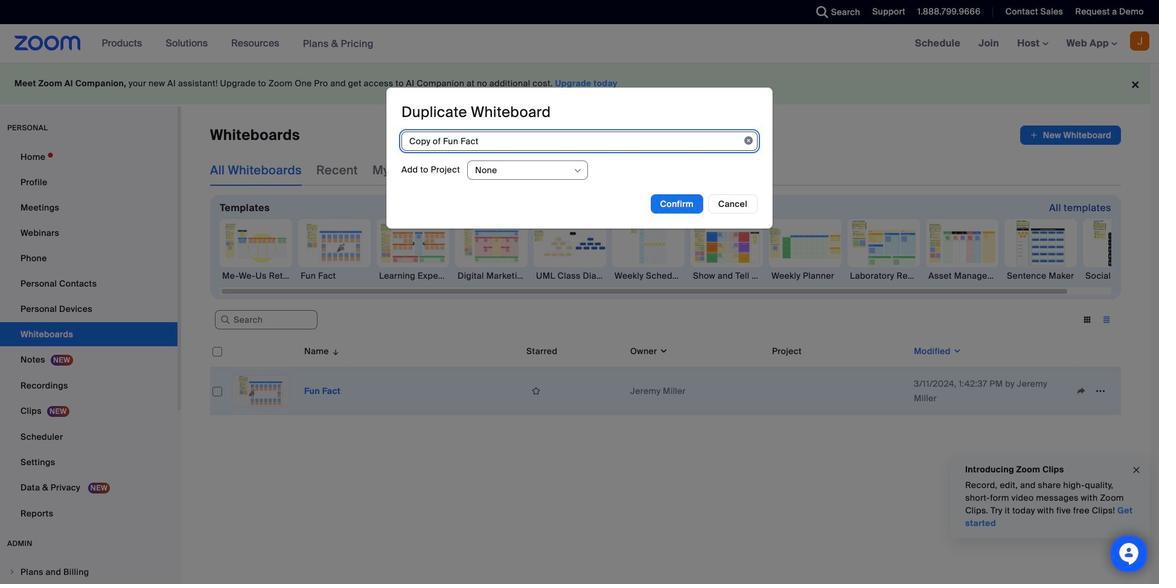Task type: locate. For each thing, give the bounding box(es) containing it.
fun fact, modified at mar 11, 2024 by jeremy miller, link image
[[232, 375, 290, 408]]

weekly schedule element
[[612, 270, 685, 282]]

weekly planner element
[[769, 270, 842, 282]]

footer
[[0, 63, 1150, 104]]

asset management element
[[926, 270, 999, 282]]

tabs of all whiteboard page tab list
[[210, 155, 738, 186]]

fun fact element
[[298, 270, 371, 282], [304, 386, 341, 397]]

sentence maker element
[[1005, 270, 1077, 282]]

1 vertical spatial fun fact element
[[304, 386, 341, 397]]

thumbnail of fun fact image
[[233, 376, 289, 407]]

banner
[[0, 24, 1160, 63]]

arrow down image
[[329, 344, 340, 359]]

dialog
[[387, 88, 773, 229]]

close image
[[1132, 464, 1142, 477]]

heading
[[402, 103, 551, 122]]

Search text field
[[215, 311, 318, 330]]

digital marketing canvas element
[[455, 270, 528, 282]]

application
[[1021, 126, 1121, 145], [210, 336, 1131, 425], [527, 382, 621, 400]]

Whiteboard Title text field
[[402, 132, 758, 151]]

cell
[[768, 368, 909, 415]]

zoom logo image
[[14, 36, 81, 51]]

product information navigation
[[93, 24, 383, 63]]

0 vertical spatial fun fact element
[[298, 270, 371, 282]]



Task type: describe. For each thing, give the bounding box(es) containing it.
show and tell with a twist element
[[691, 270, 763, 282]]

show options image
[[573, 166, 583, 176]]

social emotional learning element
[[1083, 270, 1156, 282]]

uml class diagram element
[[534, 270, 606, 282]]

meetings navigation
[[906, 24, 1160, 63]]

me-we-us retrospective element
[[220, 270, 292, 282]]

personal menu menu
[[0, 145, 178, 527]]

laboratory report element
[[848, 270, 920, 282]]

grid mode, not selected image
[[1078, 315, 1097, 326]]

learning experience canvas element
[[377, 270, 449, 282]]

list mode, selected image
[[1097, 315, 1117, 326]]



Task type: vqa. For each thing, say whether or not it's contained in the screenshot.
"Click to Unstar the whiteboard Cynefin Framework" icon
no



